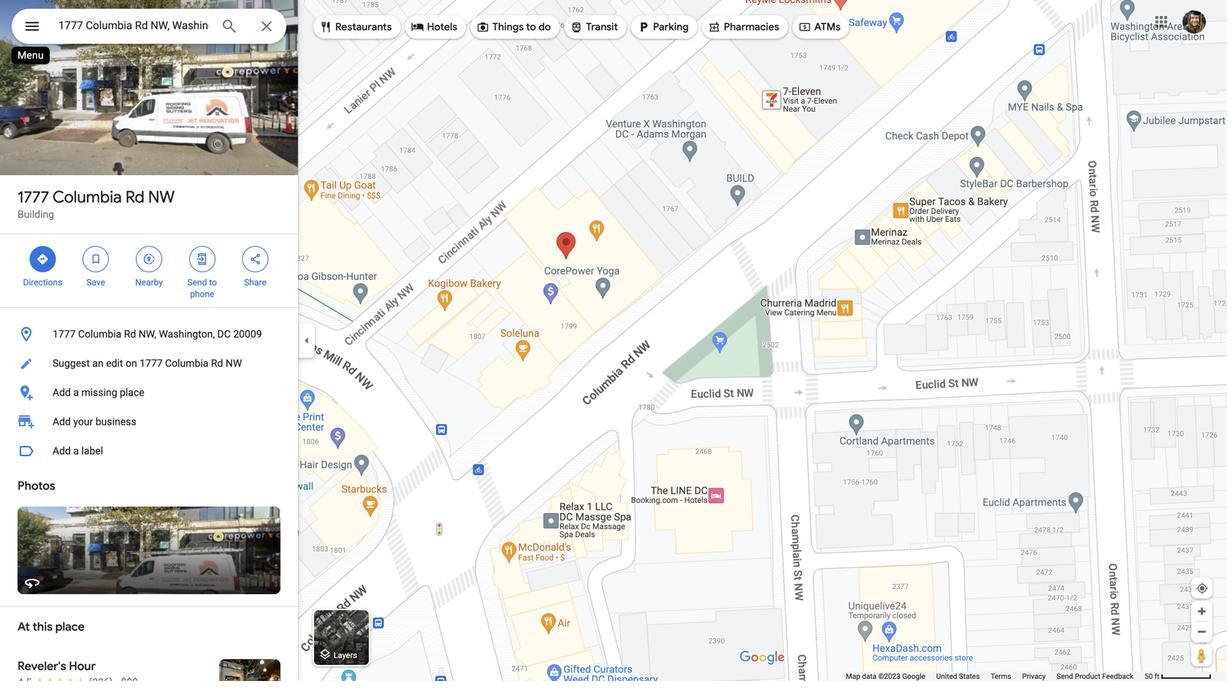 Task type: describe. For each thing, give the bounding box(es) containing it.
reveler's
[[18, 660, 66, 675]]

1777 for nw,
[[53, 329, 76, 341]]

suggest an edit on 1777 columbia rd nw
[[53, 358, 242, 370]]

columbia inside button
[[165, 358, 209, 370]]


[[143, 251, 156, 268]]


[[196, 251, 209, 268]]

united
[[937, 673, 958, 682]]

data
[[863, 673, 877, 682]]

label
[[81, 445, 103, 458]]

send to phone
[[188, 278, 217, 300]]

nw,
[[139, 329, 156, 341]]

do
[[539, 20, 551, 34]]


[[249, 251, 262, 268]]

this
[[33, 620, 53, 635]]

50 ft button
[[1145, 673, 1213, 682]]

send for send product feedback
[[1057, 673, 1074, 682]]

nw inside 1777 columbia rd nw building
[[148, 187, 175, 208]]

nearby
[[135, 278, 163, 288]]

to inside  things to do
[[526, 20, 536, 34]]

 restaurants
[[319, 19, 392, 35]]

1777 columbia rd nw building
[[18, 187, 175, 221]]

add for add your business
[[53, 416, 71, 428]]

google maps element
[[0, 0, 1228, 682]]

map data ©2023 google
[[846, 673, 926, 682]]

place inside button
[[120, 387, 144, 399]]

phone
[[190, 289, 214, 300]]

 hotels
[[411, 19, 458, 35]]

50
[[1145, 673, 1154, 682]]

nw inside button
[[226, 358, 242, 370]]

columbia for nw
[[53, 187, 122, 208]]

privacy button
[[1023, 672, 1046, 682]]

missing
[[81, 387, 117, 399]]

add a label button
[[0, 437, 298, 466]]

rd inside the suggest an edit on 1777 columbia rd nw button
[[211, 358, 223, 370]]

hour
[[69, 660, 96, 675]]

©2023
[[879, 673, 901, 682]]

columbia for nw,
[[78, 329, 122, 341]]

show street view coverage image
[[1192, 645, 1213, 667]]


[[411, 19, 424, 35]]


[[89, 251, 102, 268]]


[[23, 16, 41, 37]]

add a missing place button
[[0, 379, 298, 408]]


[[36, 251, 49, 268]]

1777 Columbia Rd NW, Washington, DC 20009 field
[[12, 9, 287, 44]]

reveler's hour
[[18, 660, 96, 675]]


[[477, 19, 490, 35]]

send product feedback button
[[1057, 672, 1134, 682]]

price: expensive image
[[121, 677, 138, 682]]

add your business
[[53, 416, 136, 428]]

share
[[244, 278, 267, 288]]

collapse side panel image
[[299, 333, 315, 349]]

states
[[960, 673, 980, 682]]

map
[[846, 673, 861, 682]]

20009
[[233, 329, 262, 341]]

washington,
[[159, 329, 215, 341]]

terms
[[991, 673, 1012, 682]]

atms
[[815, 20, 841, 34]]

add for add a label
[[53, 445, 71, 458]]

an
[[92, 358, 104, 370]]

1777 for nw
[[18, 187, 49, 208]]

ft
[[1155, 673, 1160, 682]]

 parking
[[637, 19, 689, 35]]

transit
[[586, 20, 618, 34]]

business
[[96, 416, 136, 428]]

privacy
[[1023, 673, 1046, 682]]


[[637, 19, 651, 35]]

reveler's hour link
[[0, 648, 298, 682]]

 things to do
[[477, 19, 551, 35]]



Task type: locate. For each thing, give the bounding box(es) containing it.
feedback
[[1103, 673, 1134, 682]]

0 horizontal spatial place
[[55, 620, 85, 635]]

1777 columbia rd nw, washington, dc 20009
[[53, 329, 262, 341]]

 pharmacies
[[708, 19, 780, 35]]

a
[[73, 387, 79, 399], [73, 445, 79, 458]]

directions
[[23, 278, 62, 288]]

united states
[[937, 673, 980, 682]]

1 horizontal spatial to
[[526, 20, 536, 34]]

suggest an edit on 1777 columbia rd nw button
[[0, 349, 298, 379]]

send left product on the bottom
[[1057, 673, 1074, 682]]

columbia up building
[[53, 187, 122, 208]]

1 vertical spatial nw
[[226, 358, 242, 370]]

send product feedback
[[1057, 673, 1134, 682]]

4.5 stars 226 reviews image
[[18, 676, 113, 682]]

1 vertical spatial columbia
[[78, 329, 122, 341]]

at
[[18, 620, 30, 635]]

to left do
[[526, 20, 536, 34]]

to inside send to phone
[[209, 278, 217, 288]]

add your business link
[[0, 408, 298, 437]]

0 horizontal spatial 1777
[[18, 187, 49, 208]]

nw down dc
[[226, 358, 242, 370]]

place down on
[[120, 387, 144, 399]]

1 vertical spatial send
[[1057, 673, 1074, 682]]

1 horizontal spatial 1777
[[53, 329, 76, 341]]

place right this
[[55, 620, 85, 635]]

footer inside google maps 'element'
[[846, 672, 1145, 682]]

add left label
[[53, 445, 71, 458]]


[[708, 19, 721, 35]]

terms button
[[991, 672, 1012, 682]]

footer
[[846, 672, 1145, 682]]

suggest
[[53, 358, 90, 370]]

1777 columbia rd nw, washington, dc 20009 button
[[0, 320, 298, 349]]

pharmacies
[[724, 20, 780, 34]]

columbia up an
[[78, 329, 122, 341]]

zoom out image
[[1197, 627, 1208, 638]]

0 vertical spatial nw
[[148, 187, 175, 208]]

nw up 
[[148, 187, 175, 208]]

a inside "button"
[[73, 445, 79, 458]]

building
[[18, 209, 54, 221]]

1 horizontal spatial place
[[120, 387, 144, 399]]

send inside send to phone
[[188, 278, 207, 288]]

0 vertical spatial 1777
[[18, 187, 49, 208]]

united states button
[[937, 672, 980, 682]]

1777 inside the 1777 columbia rd nw, washington, dc 20009 button
[[53, 329, 76, 341]]

add for add a missing place
[[53, 387, 71, 399]]

0 vertical spatial rd
[[126, 187, 145, 208]]

rd for nw
[[126, 187, 145, 208]]

0 vertical spatial place
[[120, 387, 144, 399]]

your
[[73, 416, 93, 428]]

 search field
[[12, 9, 287, 47]]

product
[[1076, 673, 1101, 682]]

a for missing
[[73, 387, 79, 399]]

1 vertical spatial add
[[53, 416, 71, 428]]

add a missing place
[[53, 387, 144, 399]]

2 vertical spatial rd
[[211, 358, 223, 370]]

layers
[[334, 651, 357, 661]]

0 vertical spatial a
[[73, 387, 79, 399]]

1 vertical spatial rd
[[124, 329, 136, 341]]

add down suggest on the bottom left of the page
[[53, 387, 71, 399]]

on
[[126, 358, 137, 370]]

 transit
[[570, 19, 618, 35]]

dc
[[217, 329, 231, 341]]

rd inside 1777 columbia rd nw building
[[126, 187, 145, 208]]

0 vertical spatial columbia
[[53, 187, 122, 208]]

google account: giulia masi  
(giulia.masi@adept.ai) image
[[1183, 10, 1207, 34]]

1 vertical spatial to
[[209, 278, 217, 288]]

None field
[[58, 17, 209, 34]]

a left label
[[73, 445, 79, 458]]

0 horizontal spatial send
[[188, 278, 207, 288]]

0 vertical spatial add
[[53, 387, 71, 399]]

add left your
[[53, 416, 71, 428]]

2 vertical spatial add
[[53, 445, 71, 458]]

columbia
[[53, 187, 122, 208], [78, 329, 122, 341], [165, 358, 209, 370]]

rd down dc
[[211, 358, 223, 370]]

zoom in image
[[1197, 607, 1208, 618]]

1777 up suggest on the bottom left of the page
[[53, 329, 76, 341]]

hotels
[[427, 20, 458, 34]]

1 a from the top
[[73, 387, 79, 399]]

rd left nw,
[[124, 329, 136, 341]]

1777 right on
[[140, 358, 163, 370]]

add
[[53, 387, 71, 399], [53, 416, 71, 428], [53, 445, 71, 458]]

1777
[[18, 187, 49, 208], [53, 329, 76, 341], [140, 358, 163, 370]]

none field inside 1777 columbia rd nw, washington, dc 20009 field
[[58, 17, 209, 34]]

a inside button
[[73, 387, 79, 399]]

save
[[87, 278, 105, 288]]

send
[[188, 278, 207, 288], [1057, 673, 1074, 682]]

footer containing map data ©2023 google
[[846, 672, 1145, 682]]


[[570, 19, 583, 35]]

send for send to phone
[[188, 278, 207, 288]]

actions for 1777 columbia rd nw region
[[0, 235, 298, 308]]

0 vertical spatial to
[[526, 20, 536, 34]]

2 vertical spatial columbia
[[165, 358, 209, 370]]

google
[[903, 673, 926, 682]]

3 add from the top
[[53, 445, 71, 458]]

1 vertical spatial a
[[73, 445, 79, 458]]

to up phone
[[209, 278, 217, 288]]

columbia down washington,
[[165, 358, 209, 370]]

1 vertical spatial 1777
[[53, 329, 76, 341]]

2 vertical spatial 1777
[[140, 358, 163, 370]]

1 horizontal spatial send
[[1057, 673, 1074, 682]]

 button
[[12, 9, 53, 47]]

add inside "button"
[[53, 445, 71, 458]]

restaurants
[[335, 20, 392, 34]]

photos
[[18, 479, 55, 494]]


[[319, 19, 333, 35]]

rd
[[126, 187, 145, 208], [124, 329, 136, 341], [211, 358, 223, 370]]

0 horizontal spatial to
[[209, 278, 217, 288]]

1 vertical spatial place
[[55, 620, 85, 635]]

send up phone
[[188, 278, 207, 288]]

2 add from the top
[[53, 416, 71, 428]]

1777 columbia rd nw main content
[[0, 0, 298, 682]]

parking
[[653, 20, 689, 34]]

2 a from the top
[[73, 445, 79, 458]]

50 ft
[[1145, 673, 1160, 682]]

columbia inside 1777 columbia rd nw building
[[53, 187, 122, 208]]

columbia inside button
[[78, 329, 122, 341]]

rd inside the 1777 columbia rd nw, washington, dc 20009 button
[[124, 329, 136, 341]]

to
[[526, 20, 536, 34], [209, 278, 217, 288]]

1 horizontal spatial nw
[[226, 358, 242, 370]]

0 horizontal spatial nw
[[148, 187, 175, 208]]

1777 inside the suggest an edit on 1777 columbia rd nw button
[[140, 358, 163, 370]]

things
[[493, 20, 524, 34]]

add inside button
[[53, 387, 71, 399]]

edit
[[106, 358, 123, 370]]

from your device image
[[1196, 583, 1210, 596]]

add a label
[[53, 445, 103, 458]]


[[799, 19, 812, 35]]

at this place
[[18, 620, 85, 635]]

rd up 
[[126, 187, 145, 208]]

nw
[[148, 187, 175, 208], [226, 358, 242, 370]]

1 add from the top
[[53, 387, 71, 399]]

a for label
[[73, 445, 79, 458]]

0 vertical spatial send
[[188, 278, 207, 288]]

 atms
[[799, 19, 841, 35]]

2 horizontal spatial 1777
[[140, 358, 163, 370]]

1777 inside 1777 columbia rd nw building
[[18, 187, 49, 208]]

1777 up building
[[18, 187, 49, 208]]

send inside button
[[1057, 673, 1074, 682]]

a left missing
[[73, 387, 79, 399]]

rd for nw,
[[124, 329, 136, 341]]

place
[[120, 387, 144, 399], [55, 620, 85, 635]]



Task type: vqa. For each thing, say whether or not it's contained in the screenshot.
1777 within 1777 Columbia Rd Nw Building
yes



